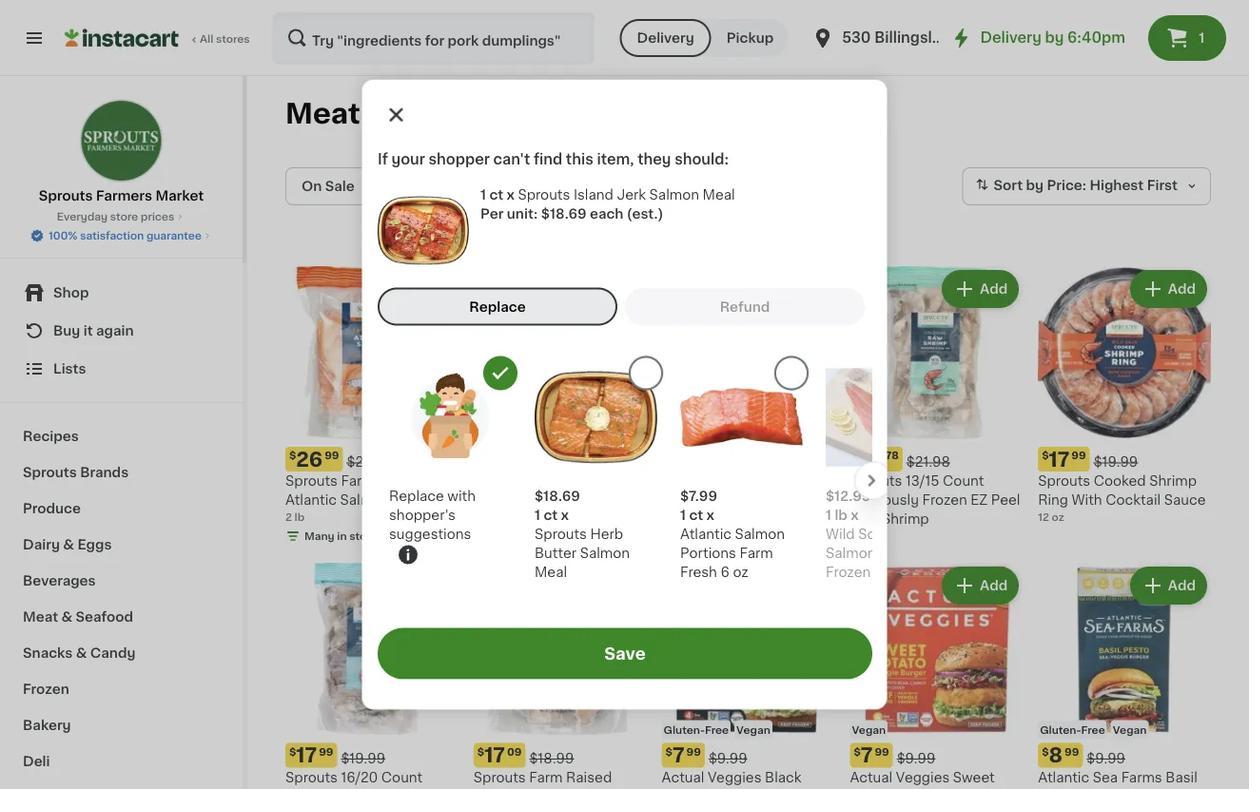 Task type: locate. For each thing, give the bounding box(es) containing it.
if your shopper can't find this item, they should:
[[377, 152, 728, 166]]

$19.99 up sprouts 16/20 count at the bottom left of page
[[341, 752, 385, 766]]

Sprouts Herb Butter Salmon Meal checkbox
[[629, 356, 663, 390]]

1 horizontal spatial vegan
[[852, 725, 886, 736]]

count for 16/20
[[381, 771, 423, 785]]

1 vertical spatial $ 17 99
[[289, 746, 333, 766]]

meat up snacks
[[23, 611, 58, 624]]

1 vertical spatial count
[[381, 771, 423, 785]]

add for 8
[[1168, 579, 1196, 593]]

0 horizontal spatial veggies
[[708, 771, 762, 785]]

replace button
[[377, 288, 617, 326]]

lists link
[[11, 350, 231, 388]]

1 horizontal spatial replace
[[469, 300, 525, 313]]

& inside meat & seafood link
[[61, 611, 72, 624]]

add for 17
[[1168, 283, 1196, 296]]

previously down sockeye
[[879, 546, 948, 560]]

0 horizontal spatial gluten-
[[664, 725, 705, 736]]

save dialog
[[362, 80, 960, 710]]

$18.69 down wild-
[[534, 489, 580, 503]]

2 veggies from the left
[[708, 771, 762, 785]]

replace for replace
[[469, 300, 525, 313]]

add button for 26
[[379, 272, 453, 306]]

0 horizontal spatial $17.99 original price: $19.99 element
[[285, 744, 458, 769]]

atlantic
[[285, 494, 337, 507], [680, 527, 731, 541], [1038, 771, 1090, 785]]

x down 10/20 on the bottom of page
[[561, 508, 569, 522]]

each
[[589, 207, 623, 220]]

0 vertical spatial replace
[[469, 300, 525, 313]]

0 horizontal spatial 17
[[296, 746, 317, 766]]

2 horizontal spatial shrimp
[[1150, 475, 1197, 488]]

0 vertical spatial $17.99 original price: $19.99 element
[[1038, 447, 1211, 472]]

atlantic down $ 8 99
[[1038, 771, 1090, 785]]

1 vertical spatial $17.99 original price: $19.99 element
[[285, 744, 458, 769]]

0 horizontal spatial vegan
[[737, 725, 771, 736]]

gluten-free vegan up the actual veggies black
[[664, 725, 771, 736]]

product group containing 24
[[474, 266, 647, 525]]

sea inside atlantic sea farms basil
[[1093, 771, 1118, 785]]

beverages
[[23, 575, 96, 588]]

2 horizontal spatial atlantic
[[1038, 771, 1090, 785]]

salmon down wild
[[826, 546, 875, 560]]

$19.99 up sprouts cooked shrimp ring with cocktail sauce 12 oz
[[1094, 456, 1138, 469]]

& for dairy & eggs link
[[63, 539, 74, 552]]

replace with shopper's suggestions
[[389, 489, 475, 541]]

0 horizontal spatial replace
[[389, 489, 444, 503]]

0 horizontal spatial free
[[705, 725, 729, 736]]

delivery left 'by'
[[981, 31, 1042, 45]]

farm inside sprouts farm raised atlantic salmon 2 lb
[[341, 475, 375, 488]]

0 vertical spatial cooked
[[1094, 475, 1146, 488]]

0 horizontal spatial $9.99
[[709, 752, 748, 766]]

0 vertical spatial raw
[[617, 475, 646, 488]]

on sale
[[302, 180, 355, 193]]

$19.78 original price: $21.98 element
[[850, 447, 1023, 472]]

lb
[[834, 508, 847, 522], [295, 512, 305, 523]]

1 horizontal spatial 17
[[484, 746, 505, 766]]

3 vegan from the left
[[1113, 725, 1147, 736]]

frozen down 13/15
[[923, 494, 968, 507]]

cooked down foods
[[747, 494, 800, 507]]

0 horizontal spatial $19.99
[[341, 752, 385, 766]]

farm down $29.99
[[341, 475, 375, 488]]

$ inside $ 19 78
[[854, 450, 861, 461]]

$21.98
[[907, 456, 951, 469]]

sprouts inside sprouts cooked shrimp ring with cocktail sauce 12 oz
[[1038, 475, 1091, 488]]

2 vegan from the left
[[737, 725, 771, 736]]

raised inside sprouts farm raised atlantic salmon 2 lb
[[378, 475, 424, 488]]

atlantic inside $7.99 1 ct x atlantic salmon portions farm fresh 6 oz
[[680, 527, 731, 541]]

$9.99 up the actual veggies black
[[709, 752, 748, 766]]

shop
[[53, 286, 89, 300]]

0 vertical spatial seafood
[[397, 100, 519, 128]]

& left candy
[[76, 647, 87, 660]]

0 horizontal spatial 32
[[662, 531, 675, 542]]

by
[[1045, 31, 1064, 45]]

0 horizontal spatial meat & seafood
[[23, 611, 133, 624]]

1 horizontal spatial atlantic
[[680, 527, 731, 541]]

None search field
[[272, 11, 595, 65]]

ct inside $7.99 1 ct x atlantic salmon portions farm fresh 6 oz
[[689, 508, 703, 522]]

0 horizontal spatial 7
[[673, 746, 685, 766]]

frozen inside $12.99 1 lb x wild sockeye salmon previously frozen
[[826, 565, 870, 579]]

1 horizontal spatial count
[[943, 475, 984, 488]]

1 vertical spatial cooked
[[747, 494, 800, 507]]

1 horizontal spatial $19.99
[[1094, 456, 1138, 469]]

unit:
[[507, 207, 538, 220]]

1 $7.99 original price: $9.99 element from the left
[[850, 744, 1023, 769]]

caught
[[565, 475, 614, 488]]

1 7 from the left
[[861, 746, 873, 766]]

$17.99 original price: $19.99 element
[[1038, 447, 1211, 472], [285, 744, 458, 769]]

gluten-free vegan for 8
[[1040, 725, 1147, 736]]

delivery inside button
[[637, 31, 694, 45]]

delivery left pickup
[[637, 31, 694, 45]]

0 horizontal spatial meal
[[534, 565, 567, 579]]

veggies inside actual veggies sweet
[[896, 771, 950, 785]]

1 horizontal spatial free
[[1081, 725, 1105, 736]]

x up unit:
[[506, 188, 514, 201]]

0 horizontal spatial actual
[[662, 771, 705, 785]]

replace inside button
[[469, 300, 525, 313]]

meal down the butter
[[534, 565, 567, 579]]

scallops
[[502, 494, 559, 507]]

ct inside 1 ct x sprouts island jerk salmon meal per unit: $18.69 each (est.)
[[489, 188, 503, 201]]

1 vertical spatial raised
[[566, 771, 612, 785]]

$ for sprouts 13/15 count previously frozen ez peel raw shrimp
[[854, 450, 861, 461]]

$ 17 99 up sprouts 16/20 count at the bottom left of page
[[289, 746, 333, 766]]

market
[[156, 189, 204, 203]]

meat
[[285, 100, 360, 128], [23, 611, 58, 624]]

99
[[325, 450, 339, 461], [1072, 450, 1086, 461], [319, 747, 333, 758], [875, 747, 889, 758], [687, 747, 701, 758], [1065, 747, 1079, 758]]

lb right '2'
[[295, 512, 305, 523]]

sprouts farmers market logo image
[[79, 99, 163, 183]]

1 horizontal spatial cooked
[[1094, 475, 1146, 488]]

cooked up the cocktail
[[1094, 475, 1146, 488]]

$ inside $ 17 09
[[478, 747, 484, 758]]

option group
[[377, 288, 872, 326]]

$9.99 up atlantic sea farms basil
[[1087, 752, 1126, 766]]

farm right portions
[[739, 546, 773, 560]]

sprouts farm raised
[[474, 771, 612, 790]]

raised down $17.09 original price: $18.99 element
[[566, 771, 612, 785]]

oz right wild
[[866, 531, 879, 542]]

$ 17 99 up ring
[[1042, 449, 1086, 469]]

sprouts cooked shrimp ring with cocktail sauce 12 oz
[[1038, 475, 1206, 523]]

actual inside the actual veggies black
[[662, 771, 705, 785]]

1 horizontal spatial meat
[[285, 100, 360, 128]]

1 horizontal spatial raw
[[850, 513, 879, 526]]

ct down scallops
[[543, 508, 557, 522]]

1 horizontal spatial gluten-
[[1040, 725, 1082, 736]]

0 horizontal spatial delivery
[[637, 31, 694, 45]]

2 7 from the left
[[673, 746, 685, 766]]

24
[[484, 449, 511, 469]]

many in stock
[[305, 531, 380, 542]]

1 vertical spatial atlantic
[[680, 527, 731, 541]]

wild
[[826, 527, 855, 541]]

$7.99 original price: $9.99 element for sweet
[[850, 744, 1023, 769]]

product group
[[285, 266, 458, 548], [474, 266, 647, 525], [662, 266, 835, 544], [850, 266, 1023, 544], [1038, 266, 1211, 525], [474, 563, 647, 790], [662, 563, 835, 790], [850, 563, 1023, 790], [1038, 563, 1211, 790]]

option group containing replace
[[377, 288, 872, 326]]

free for 8
[[1081, 725, 1105, 736]]

product group containing 19
[[850, 266, 1023, 544]]

item,
[[597, 152, 634, 166]]

$ for sprouts cooked shrimp ring with cocktail sauce
[[1042, 450, 1049, 461]]

10/20
[[562, 494, 600, 507]]

0 horizontal spatial cooked
[[747, 494, 800, 507]]

actual inside actual veggies sweet
[[850, 771, 893, 785]]

3 $9.99 from the left
[[1087, 752, 1126, 766]]

shrimp up sockeye
[[882, 513, 929, 526]]

1 vertical spatial $19.99
[[341, 752, 385, 766]]

delivery
[[981, 31, 1042, 45], [637, 31, 694, 45]]

1 horizontal spatial ct
[[543, 508, 557, 522]]

7 up the actual veggies black
[[673, 746, 685, 766]]

1 horizontal spatial $7.99 original price: $9.99 element
[[850, 744, 1023, 769]]

0 vertical spatial $18.69
[[541, 207, 586, 220]]

$26.99 original price: $29.99 element
[[285, 447, 458, 472]]

1 horizontal spatial $ 7 99
[[854, 746, 889, 766]]

atlantic inside atlantic sea farms basil
[[1038, 771, 1090, 785]]

7 for actual veggies black
[[673, 746, 685, 766]]

sprouts inside sprouts 16/20 count
[[285, 771, 338, 785]]

replace down per
[[469, 300, 525, 313]]

$18.69 down island
[[541, 207, 586, 220]]

farm down "neptune"
[[662, 494, 695, 507]]

& down 'beverages'
[[61, 611, 72, 624]]

free up $8.99 original price: $9.99 element
[[1081, 725, 1105, 736]]

actual veggies black
[[662, 771, 802, 790]]

0 vertical spatial 16/20
[[769, 475, 806, 488]]

1 horizontal spatial meal
[[702, 188, 735, 201]]

8
[[1049, 746, 1063, 766]]

delivery button
[[620, 19, 712, 57]]

$9.99
[[897, 752, 936, 766], [709, 752, 748, 766], [1087, 752, 1126, 766]]

instacart logo image
[[65, 27, 179, 49]]

x inside $18.69 1 ct x sprouts herb butter salmon meal
[[561, 508, 569, 522]]

1 inside $18.69 1 ct x sprouts herb butter salmon meal
[[534, 508, 540, 522]]

free up the actual veggies black
[[705, 725, 729, 736]]

0 vertical spatial count
[[943, 475, 984, 488]]

1 horizontal spatial veggies
[[896, 771, 950, 785]]

ct up per
[[489, 188, 503, 201]]

sprouts brands
[[23, 466, 129, 480]]

1 $ 7 99 from the left
[[854, 746, 889, 766]]

previously up sockeye
[[850, 494, 919, 507]]

1 vertical spatial previously
[[879, 546, 948, 560]]

1 32 from the left
[[850, 531, 864, 542]]

count inside sprouts 13/15 count previously frozen ez peel raw shrimp 32 oz
[[943, 475, 984, 488]]

sprouts farm raised atlantic salmon 2 lb
[[285, 475, 424, 523]]

99 inside $ 8 99
[[1065, 747, 1079, 758]]

delivery for delivery
[[637, 31, 694, 45]]

gluten-
[[664, 725, 705, 736], [1040, 725, 1082, 736]]

0 vertical spatial atlantic
[[285, 494, 337, 507]]

billingsley
[[875, 31, 951, 45]]

replace up shopper's at bottom left
[[389, 489, 444, 503]]

1 gluten-free vegan from the left
[[664, 725, 771, 736]]

vegan up actual veggies sweet
[[852, 725, 886, 736]]

0 vertical spatial $ 17 99
[[1042, 449, 1086, 469]]

free
[[705, 725, 729, 736], [1081, 725, 1105, 736]]

replace inside the replace with shopper's suggestions
[[389, 489, 444, 503]]

32 inside neptune foods 16/20 farm frozen cooked shrimp 32 oz
[[662, 531, 675, 542]]

1 free from the left
[[705, 725, 729, 736]]

0 horizontal spatial $ 17 99
[[289, 746, 333, 766]]

$7.99 original price: $9.99 element up actual veggies sweet
[[850, 744, 1023, 769]]

salmon up stock
[[340, 494, 390, 507]]

sprouts
[[518, 188, 570, 201], [39, 189, 93, 203], [23, 466, 77, 480], [285, 475, 338, 488], [474, 475, 526, 488], [850, 475, 902, 488], [1038, 475, 1091, 488], [534, 527, 587, 541], [285, 771, 338, 785], [474, 771, 526, 785]]

salmon down herb
[[580, 546, 630, 560]]

1 horizontal spatial shrimp
[[882, 513, 929, 526]]

99 right 8
[[1065, 747, 1079, 758]]

0 horizontal spatial atlantic
[[285, 494, 337, 507]]

99 up actual veggies sweet
[[875, 747, 889, 758]]

99 up the actual veggies black
[[687, 747, 701, 758]]

sprouts inside sprouts farm raised atlantic salmon 2 lb
[[285, 475, 338, 488]]

7 up actual veggies sweet
[[861, 746, 873, 766]]

ct for $7.99
[[689, 508, 703, 522]]

x inside $12.99 1 lb x wild sockeye salmon previously frozen
[[851, 508, 859, 522]]

0 vertical spatial sea
[[474, 494, 499, 507]]

2 free from the left
[[1081, 725, 1105, 736]]

2 $9.99 from the left
[[709, 752, 748, 766]]

1 horizontal spatial 16/20
[[769, 475, 806, 488]]

1 button
[[1149, 15, 1227, 61]]

gluten-free vegan up $8.99 original price: $9.99 element
[[1040, 725, 1147, 736]]

1 horizontal spatial 32
[[850, 531, 864, 542]]

shrimp
[[1150, 475, 1197, 488], [882, 513, 929, 526], [662, 513, 709, 526]]

candy
[[90, 647, 136, 660]]

1 vertical spatial meat
[[23, 611, 58, 624]]

$18.69 inside 1 ct x sprouts island jerk salmon meal per unit: $18.69 each (est.)
[[541, 207, 586, 220]]

oz inside sprouts cooked shrimp ring with cocktail sauce 12 oz
[[1052, 512, 1065, 523]]

sea down $ 24
[[474, 494, 499, 507]]

x down $12.99
[[851, 508, 859, 522]]

meat & seafood up snacks & candy
[[23, 611, 133, 624]]

1 gluten- from the left
[[664, 725, 705, 736]]

2 horizontal spatial $9.99
[[1087, 752, 1126, 766]]

ct down $7.99
[[689, 508, 703, 522]]

1 vertical spatial replace
[[389, 489, 444, 503]]

atlantic inside sprouts farm raised atlantic salmon 2 lb
[[285, 494, 337, 507]]

salmon down foods
[[735, 527, 785, 541]]

add button for 24
[[568, 272, 641, 306]]

sea down $8.99 original price: $9.99 element
[[1093, 771, 1118, 785]]

2 horizontal spatial 17
[[1049, 449, 1070, 469]]

ct
[[489, 188, 503, 201], [543, 508, 557, 522], [689, 508, 703, 522]]

1 horizontal spatial 7
[[861, 746, 873, 766]]

with
[[447, 489, 475, 503]]

99 for actual veggies sweet
[[875, 747, 889, 758]]

0 horizontal spatial $ 7 99
[[666, 746, 701, 766]]

vegan up $8.99 original price: $9.99 element
[[1113, 725, 1147, 736]]

0 horizontal spatial raised
[[378, 475, 424, 488]]

$ 7 99 up the actual veggies black
[[666, 746, 701, 766]]

$18.69 1 ct x sprouts herb butter salmon meal
[[534, 489, 630, 579]]

1 horizontal spatial seafood
[[397, 100, 519, 128]]

0 vertical spatial meat
[[285, 100, 360, 128]]

raised inside sprouts farm raised
[[566, 771, 612, 785]]

veggies for sweet
[[896, 771, 950, 785]]

1 inside 1 ct x sprouts island jerk salmon meal per unit: $18.69 each (est.)
[[480, 188, 486, 201]]

in
[[337, 531, 347, 542]]

0 horizontal spatial gluten-free vegan
[[664, 725, 771, 736]]

2 actual from the left
[[662, 771, 705, 785]]

16/20 inside sprouts 16/20 count
[[341, 771, 378, 785]]

$ 17 09
[[478, 746, 522, 766]]

shrimp inside sprouts 13/15 count previously frozen ez peel raw shrimp 32 oz
[[882, 513, 929, 526]]

veggies for black
[[708, 771, 762, 785]]

stores
[[216, 34, 250, 44]]

delivery for delivery by 6:40pm
[[981, 31, 1042, 45]]

1 $9.99 from the left
[[897, 752, 936, 766]]

& inside snacks & candy link
[[76, 647, 87, 660]]

meat & seafood link
[[11, 600, 231, 636]]

1 ct x  sprouts herb butter salmon meal - slide 2 of 11 group
[[534, 356, 663, 590]]

seafood up shopper
[[397, 100, 519, 128]]

1 horizontal spatial lb
[[834, 508, 847, 522]]

atlantic up '2'
[[285, 494, 337, 507]]

replace with shopper's suggestions link
[[389, 356, 511, 544]]

1 vertical spatial $18.69
[[534, 489, 580, 503]]

1 horizontal spatial $17.99 original price: $19.99 element
[[1038, 447, 1211, 472]]

1 inside $12.99 1 lb x wild sockeye salmon previously frozen
[[826, 508, 831, 522]]

17 up sprouts 16/20 count at the bottom left of page
[[296, 746, 317, 766]]

count inside sprouts 16/20 count
[[381, 771, 423, 785]]

$7.99 original price: $9.99 element for black
[[662, 744, 835, 769]]

frozen down foods
[[699, 494, 744, 507]]

sprouts inside sprouts farm raised
[[474, 771, 526, 785]]

sprouts for sprouts farm raised atlantic salmon 2 lb
[[285, 475, 338, 488]]

pickup
[[727, 31, 774, 45]]

0 horizontal spatial 16/20
[[341, 771, 378, 785]]

$7.99 original price: $9.99 element
[[850, 744, 1023, 769], [662, 744, 835, 769]]

jerk
[[617, 188, 646, 201]]

99 inside $ 26 99
[[325, 450, 339, 461]]

12
[[1038, 512, 1049, 523]]

lists
[[53, 363, 86, 376]]

0 horizontal spatial count
[[381, 771, 423, 785]]

$7.99 1 ct x atlantic salmon portions farm fresh 6 oz
[[680, 489, 785, 579]]

actual
[[850, 771, 893, 785], [662, 771, 705, 785]]

32 down $12.99
[[850, 531, 864, 542]]

0 vertical spatial meal
[[702, 188, 735, 201]]

0 vertical spatial $19.99
[[1094, 456, 1138, 469]]

2 $ 7 99 from the left
[[666, 746, 701, 766]]

1 horizontal spatial gluten-free vegan
[[1040, 725, 1147, 736]]

shrimp up sauce
[[1150, 475, 1197, 488]]

530
[[842, 31, 871, 45]]

$17.99 original price: $19.99 element for sprouts cooked shrimp ring with cocktail sauce
[[1038, 447, 1211, 472]]

& inside dairy & eggs link
[[63, 539, 74, 552]]

frozen inside sprouts 13/15 count previously frozen ez peel raw shrimp 32 oz
[[923, 494, 968, 507]]

raised down $29.99
[[378, 475, 424, 488]]

2 vertical spatial atlantic
[[1038, 771, 1090, 785]]

32
[[850, 531, 864, 542], [662, 531, 675, 542]]

lb up wild
[[834, 508, 847, 522]]

0 horizontal spatial raw
[[617, 475, 646, 488]]

everyday
[[57, 212, 108, 222]]

$ 7 99 up actual veggies sweet
[[854, 746, 889, 766]]

raised
[[378, 475, 424, 488], [566, 771, 612, 785]]

veggies inside the actual veggies black
[[708, 771, 762, 785]]

refund button
[[625, 288, 865, 326]]

0 horizontal spatial lb
[[295, 512, 305, 523]]

sea
[[474, 494, 499, 507], [1093, 771, 1118, 785]]

with
[[1072, 494, 1103, 507]]

vegan inside product group
[[1113, 725, 1147, 736]]

sprouts inside sprouts 13/15 count previously frozen ez peel raw shrimp 32 oz
[[850, 475, 902, 488]]

sprouts farmers market link
[[39, 99, 204, 206]]

on
[[302, 180, 322, 193]]

your
[[391, 152, 425, 166]]

meat & seafood up your
[[285, 100, 519, 128]]

$9.99 for black
[[709, 752, 748, 766]]

replace for replace with shopper's suggestions
[[389, 489, 444, 503]]

dairy & eggs
[[23, 539, 112, 552]]

$ for sprouts 16/20 count
[[289, 747, 296, 758]]

$17.99 original price: $19.99 element up sprouts cooked shrimp ring with cocktail sauce 12 oz
[[1038, 447, 1211, 472]]

$ inside $ 26 99
[[289, 450, 296, 461]]

x for $7.99
[[706, 508, 714, 522]]

$7.99 original price: $9.99 element up the actual veggies black
[[662, 744, 835, 769]]

gluten- up the actual veggies black
[[664, 725, 705, 736]]

32 down "neptune"
[[662, 531, 675, 542]]

salmon
[[649, 188, 699, 201], [340, 494, 390, 507], [735, 527, 785, 541], [580, 546, 630, 560], [826, 546, 875, 560]]

oz right 6
[[733, 565, 748, 579]]

raw up sockeye
[[850, 513, 879, 526]]

meal down should:
[[702, 188, 735, 201]]

0 horizontal spatial sea
[[474, 494, 499, 507]]

1 vertical spatial raw
[[850, 513, 879, 526]]

1 horizontal spatial $9.99
[[897, 752, 936, 766]]

dairy & eggs link
[[11, 527, 231, 563]]

shrimp down $7.99
[[662, 513, 709, 526]]

x inside $7.99 1 ct x atlantic salmon portions farm fresh 6 oz
[[706, 508, 714, 522]]

meat up on sale button
[[285, 100, 360, 128]]

2 gluten-free vegan from the left
[[1040, 725, 1147, 736]]

raised for sprouts farm raised
[[566, 771, 612, 785]]

$19.99 for sprouts cooked shrimp ring with cocktail sauce
[[1094, 456, 1138, 469]]

seafood up candy
[[76, 611, 133, 624]]

0 horizontal spatial seafood
[[76, 611, 133, 624]]

1 horizontal spatial actual
[[850, 771, 893, 785]]

7 for actual veggies sweet
[[861, 746, 873, 766]]

$9.99 up actual veggies sweet
[[897, 752, 936, 766]]

0 vertical spatial raised
[[378, 475, 424, 488]]

vegan up the actual veggies black
[[737, 725, 771, 736]]

1 inside button
[[1199, 31, 1205, 45]]

0 vertical spatial previously
[[850, 494, 919, 507]]

1 vertical spatial 16/20
[[341, 771, 378, 785]]

1 vertical spatial sea
[[1093, 771, 1118, 785]]

gluten- up $ 8 99
[[1040, 725, 1082, 736]]

2 horizontal spatial vegan
[[1113, 725, 1147, 736]]

service type group
[[620, 19, 789, 57]]

1 inside $7.99 1 ct x atlantic salmon portions farm fresh 6 oz
[[680, 508, 686, 522]]

raw
[[617, 475, 646, 488], [850, 513, 879, 526]]

gluten-free vegan for 7
[[664, 725, 771, 736]]

1
[[1199, 31, 1205, 45], [480, 188, 486, 201], [534, 508, 540, 522], [680, 508, 686, 522], [826, 508, 831, 522]]

& left eggs in the bottom of the page
[[63, 539, 74, 552]]

17
[[1049, 449, 1070, 469], [296, 746, 317, 766], [484, 746, 505, 766]]

x
[[506, 188, 514, 201], [561, 508, 569, 522], [706, 508, 714, 522], [851, 508, 859, 522]]

&
[[367, 100, 390, 128], [63, 539, 74, 552], [61, 611, 72, 624], [76, 647, 87, 660]]

oz right 12
[[1052, 512, 1065, 523]]

many
[[305, 531, 335, 542]]

meal
[[702, 188, 735, 201], [534, 565, 567, 579]]

oz up portions
[[678, 531, 690, 542]]

$ 7 99
[[854, 746, 889, 766], [666, 746, 701, 766]]

1 vegan from the left
[[852, 725, 886, 736]]

& up if
[[367, 100, 390, 128]]

frozen down wild
[[826, 565, 870, 579]]

1 vertical spatial meal
[[534, 565, 567, 579]]

32 inside sprouts 13/15 count previously frozen ez peel raw shrimp 32 oz
[[850, 531, 864, 542]]

salmon inside $7.99 1 ct x atlantic salmon portions farm fresh 6 oz
[[735, 527, 785, 541]]

raw up "ct"
[[617, 475, 646, 488]]

farm down $18.99 at the bottom left of page
[[529, 771, 563, 785]]

2 gluten- from the left
[[1040, 725, 1082, 736]]

gluten- for 8
[[1040, 725, 1082, 736]]

vegan for 7
[[737, 725, 771, 736]]

1 horizontal spatial raised
[[566, 771, 612, 785]]

17 up ring
[[1049, 449, 1070, 469]]

1 horizontal spatial $ 17 99
[[1042, 449, 1086, 469]]

1 horizontal spatial sea
[[1093, 771, 1118, 785]]

atlantic up portions
[[680, 527, 731, 541]]

$9.99 inside $8.99 original price: $9.99 element
[[1087, 752, 1126, 766]]

2 horizontal spatial ct
[[689, 508, 703, 522]]

x down $7.99
[[706, 508, 714, 522]]

neptune
[[662, 475, 720, 488]]

78
[[886, 450, 899, 461]]

0 horizontal spatial shrimp
[[662, 513, 709, 526]]

next items image
[[859, 462, 884, 500]]

$ 8 99
[[1042, 746, 1079, 766]]

0 horizontal spatial ct
[[489, 188, 503, 201]]

seafood
[[397, 100, 519, 128], [76, 611, 133, 624]]

veggies left black
[[708, 771, 762, 785]]

0 vertical spatial meat & seafood
[[285, 100, 519, 128]]

salmon up the (est.)
[[649, 188, 699, 201]]

99 for sprouts 16/20 count
[[319, 747, 333, 758]]

& for meat & seafood link
[[61, 611, 72, 624]]

2 32 from the left
[[662, 531, 675, 542]]

pickup button
[[712, 19, 789, 57]]

99 right 26
[[325, 450, 339, 461]]

$18.69 inside $18.69 1 ct x sprouts herb butter salmon meal
[[534, 489, 580, 503]]

99 up with
[[1072, 450, 1086, 461]]

product group containing 21
[[662, 266, 835, 544]]

$ inside $ 8 99
[[1042, 747, 1049, 758]]

2 $7.99 original price: $9.99 element from the left
[[662, 744, 835, 769]]

1 veggies from the left
[[896, 771, 950, 785]]

99 up sprouts 16/20 count at the bottom left of page
[[319, 747, 333, 758]]

oz inside sprouts 13/15 count previously frozen ez peel raw shrimp 32 oz
[[866, 531, 879, 542]]

veggies
[[896, 771, 950, 785], [708, 771, 762, 785]]

$ 7 99 for actual veggies black
[[666, 746, 701, 766]]

ct inside $18.69 1 ct x sprouts herb butter salmon meal
[[543, 508, 557, 522]]

find
[[533, 152, 562, 166]]

sprouts inside the sprouts wild-caught raw sea scallops 10/20 ct
[[474, 475, 526, 488]]

$17.99 original price: $19.99 element up sprouts 16/20 count at the bottom left of page
[[285, 744, 458, 769]]

Atlantic Salmon Portions Farm Fresh 6 oz checkbox
[[774, 356, 808, 390]]

17 left 09
[[484, 746, 505, 766]]

$24.98
[[719, 456, 766, 469]]

1 actual from the left
[[850, 771, 893, 785]]

veggies left sweet
[[896, 771, 950, 785]]

gluten- for 7
[[664, 725, 705, 736]]



Task type: describe. For each thing, give the bounding box(es) containing it.
shopper's
[[389, 508, 455, 522]]

$ 19 78
[[854, 449, 899, 469]]

1 for $18.69 1 ct x sprouts herb butter salmon meal
[[534, 508, 540, 522]]

peel
[[991, 494, 1021, 507]]

sprouts for sprouts cooked shrimp ring with cocktail sauce 12 oz
[[1038, 475, 1091, 488]]

deli link
[[11, 744, 231, 780]]

island
[[573, 188, 613, 201]]

sprouts inside $18.69 1 ct x sprouts herb butter salmon meal
[[534, 527, 587, 541]]

fresh
[[680, 565, 717, 579]]

oz inside $7.99 1 ct x atlantic salmon portions farm fresh 6 oz
[[733, 565, 748, 579]]

$ 17 99 for sprouts 16/20 count
[[289, 746, 333, 766]]

add button for 8
[[1132, 569, 1206, 603]]

6:40pm
[[1068, 31, 1126, 45]]

everyday store prices
[[57, 212, 174, 222]]

actual for actual veggies sweet
[[850, 771, 893, 785]]

sprouts for sprouts 16/20 count
[[285, 771, 338, 785]]

satisfaction
[[80, 231, 144, 241]]

butter
[[534, 546, 576, 560]]

100% satisfaction guarantee button
[[30, 225, 213, 244]]

$12.99
[[826, 489, 871, 503]]

$9.99 for sweet
[[897, 752, 936, 766]]

add button for 17
[[1132, 272, 1206, 306]]

530 billingsley road button
[[812, 11, 993, 65]]

sale
[[325, 180, 355, 193]]

count for 13/15
[[943, 475, 984, 488]]

salmon inside 1 ct x sprouts island jerk salmon meal per unit: $18.69 each (est.)
[[649, 188, 699, 201]]

cooked inside neptune foods 16/20 farm frozen cooked shrimp 32 oz
[[747, 494, 800, 507]]

it
[[84, 324, 93, 338]]

cocktail
[[1106, 494, 1161, 507]]

1 ct x  atlantic salmon portions farm fresh 6 oz - slide 3 of 11 group
[[680, 356, 808, 590]]

530 billingsley road
[[842, 31, 993, 45]]

black
[[765, 771, 802, 785]]

product group containing 26
[[285, 266, 458, 548]]

this
[[566, 152, 593, 166]]

99 for sprouts cooked shrimp ring with cocktail sauce
[[1072, 450, 1086, 461]]

herb
[[590, 527, 623, 541]]

ct for $18.69
[[543, 508, 557, 522]]

beverages link
[[11, 563, 231, 600]]

previously inside sprouts 13/15 count previously frozen ez peel raw shrimp 32 oz
[[850, 494, 919, 507]]

sprouts brands link
[[11, 455, 231, 491]]

lb inside $12.99 1 lb x wild sockeye salmon previously frozen
[[834, 508, 847, 522]]

farm inside $7.99 1 ct x atlantic salmon portions farm fresh 6 oz
[[739, 546, 773, 560]]

1 for $12.99 1 lb x wild sockeye salmon previously frozen
[[826, 508, 831, 522]]

frozen up bakery
[[23, 683, 69, 697]]

add for 26
[[415, 283, 443, 296]]

snacks & candy link
[[11, 636, 231, 672]]

99 for sprouts farm raised atlantic salmon
[[325, 450, 339, 461]]

meal inside 1 ct x sprouts island jerk salmon meal per unit: $18.69 each (est.)
[[702, 188, 735, 201]]

sprouts for sprouts wild-caught raw sea scallops 10/20 ct
[[474, 475, 526, 488]]

sprouts for sprouts 13/15 count previously frozen ez peel raw shrimp 32 oz
[[850, 475, 902, 488]]

$7.99
[[680, 489, 717, 503]]

on sale button
[[285, 167, 371, 206]]

09
[[507, 747, 522, 758]]

buy it again
[[53, 324, 134, 338]]

free for 7
[[705, 725, 729, 736]]

add for 24
[[604, 283, 631, 296]]

17 for sprouts cooked shrimp ring with cocktail sauce
[[1049, 449, 1070, 469]]

sprouts for sprouts brands
[[23, 466, 77, 480]]

$17.09 original price: $18.99 element
[[474, 744, 647, 769]]

delivery by 6:40pm
[[981, 31, 1126, 45]]

actual veggies sweet
[[850, 771, 995, 790]]

1 vertical spatial meat & seafood
[[23, 611, 133, 624]]

1 for $7.99 1 ct x atlantic salmon portions farm fresh 6 oz
[[680, 508, 686, 522]]

save
[[604, 646, 645, 662]]

save button
[[377, 628, 872, 680]]

salmon inside $18.69 1 ct x sprouts herb butter salmon meal
[[580, 546, 630, 560]]

store
[[110, 212, 138, 222]]

sweet
[[953, 771, 995, 785]]

farmers
[[96, 189, 152, 203]]

100% satisfaction guarantee
[[49, 231, 202, 241]]

salmon inside $12.99 1 lb x wild sockeye salmon previously frozen
[[826, 546, 875, 560]]

option group inside 'save' dialog
[[377, 288, 872, 326]]

sprouts for sprouts farm raised
[[474, 771, 526, 785]]

$ 17 99 for sprouts cooked shrimp ring with cocktail sauce
[[1042, 449, 1086, 469]]

sprouts for sprouts farmers market
[[39, 189, 93, 203]]

per
[[480, 207, 503, 220]]

add button for 7
[[944, 569, 1017, 603]]

$ for actual veggies sweet
[[854, 747, 861, 758]]

17 for sprouts farm raised
[[484, 746, 505, 766]]

99 for atlantic sea farms basil
[[1065, 747, 1079, 758]]

raw inside the sprouts wild-caught raw sea scallops 10/20 ct
[[617, 475, 646, 488]]

shopper
[[428, 152, 489, 166]]

meal inside $18.69 1 ct x sprouts herb butter salmon meal
[[534, 565, 567, 579]]

$24.29 original price: $26.99 element
[[474, 447, 647, 472]]

$ for actual veggies black
[[666, 747, 673, 758]]

$ inside $ 24
[[478, 450, 484, 461]]

17 for sprouts 16/20 count
[[296, 746, 317, 766]]

farm inside neptune foods 16/20 farm frozen cooked shrimp 32 oz
[[662, 494, 695, 507]]

ct
[[603, 494, 619, 507]]

cooked inside sprouts cooked shrimp ring with cocktail sauce 12 oz
[[1094, 475, 1146, 488]]

$8.99 original price: $9.99 element
[[1038, 744, 1211, 769]]

farm inside sprouts farm raised
[[529, 771, 563, 785]]

add for 19
[[980, 283, 1008, 296]]

dairy
[[23, 539, 60, 552]]

99 for actual veggies black
[[687, 747, 701, 758]]

$9.99 for farms
[[1087, 752, 1126, 766]]

13/15
[[906, 475, 940, 488]]

sauce
[[1164, 494, 1206, 507]]

everyday store prices link
[[57, 209, 186, 225]]

salmon inside sprouts farm raised atlantic salmon 2 lb
[[340, 494, 390, 507]]

actual for actual veggies black
[[662, 771, 705, 785]]

26
[[296, 449, 323, 469]]

they
[[637, 152, 671, 166]]

if
[[377, 152, 388, 166]]

eggs
[[77, 539, 112, 552]]

2
[[285, 512, 292, 523]]

sprouts 13/15 count previously frozen ez peel raw shrimp 32 oz
[[850, 475, 1021, 542]]

sprouts farmers market
[[39, 189, 204, 203]]

produce link
[[11, 491, 231, 527]]

deli
[[23, 756, 50, 769]]

wild-
[[529, 475, 565, 488]]

can't
[[493, 152, 530, 166]]

sea inside the sprouts wild-caught raw sea scallops 10/20 ct
[[474, 494, 499, 507]]

vegan for 8
[[1113, 725, 1147, 736]]

bakery link
[[11, 708, 231, 744]]

sprouts 16/20 count
[[285, 771, 456, 790]]

x inside 1 ct x sprouts island jerk salmon meal per unit: $18.69 each (est.)
[[506, 188, 514, 201]]

21
[[673, 449, 695, 469]]

add button for 19
[[944, 272, 1017, 306]]

shrimp inside neptune foods 16/20 farm frozen cooked shrimp 32 oz
[[662, 513, 709, 526]]

x for $18.69
[[561, 508, 569, 522]]

farms
[[1122, 771, 1163, 785]]

neptune foods 16/20 farm frozen cooked shrimp 32 oz
[[662, 475, 806, 542]]

shop link
[[11, 274, 231, 312]]

buy it again link
[[11, 312, 231, 350]]

raw inside sprouts 13/15 count previously frozen ez peel raw shrimp 32 oz
[[850, 513, 879, 526]]

$17.99 original price: $19.99 element for sprouts 16/20 count
[[285, 744, 458, 769]]

oz inside neptune foods 16/20 farm frozen cooked shrimp 32 oz
[[678, 531, 690, 542]]

raised for sprouts farm raised atlantic salmon 2 lb
[[378, 475, 424, 488]]

product group containing 8
[[1038, 563, 1211, 790]]

add for 7
[[980, 579, 1008, 593]]

$ for atlantic sea farms basil
[[1042, 747, 1049, 758]]

$21.98 original price: $24.98 element
[[662, 447, 835, 472]]

1 ct x sprouts island jerk salmon meal per unit: $18.69 each (est.)
[[480, 188, 735, 220]]

previously inside $12.99 1 lb x wild sockeye salmon previously frozen
[[879, 546, 948, 560]]

1 horizontal spatial meat & seafood
[[285, 100, 519, 128]]

x for $12.99
[[851, 508, 859, 522]]

frozen inside neptune foods 16/20 farm frozen cooked shrimp 32 oz
[[699, 494, 744, 507]]

16/20 inside neptune foods 16/20 farm frozen cooked shrimp 32 oz
[[769, 475, 806, 488]]

$19.99 for sprouts 16/20 count
[[341, 752, 385, 766]]

$18.99
[[530, 752, 574, 766]]

$ 24
[[478, 449, 511, 469]]

$ for sprouts farm raised
[[478, 747, 484, 758]]

portions
[[680, 546, 736, 560]]

produce
[[23, 502, 81, 516]]

$ for sprouts farm raised atlantic salmon
[[289, 450, 296, 461]]

snacks
[[23, 647, 73, 660]]

refund
[[720, 300, 770, 313]]

sockeye
[[858, 527, 916, 541]]

stock
[[349, 531, 380, 542]]

0 horizontal spatial meat
[[23, 611, 58, 624]]

bakery
[[23, 719, 71, 733]]

suggestions
[[389, 527, 471, 541]]

shrimp inside sprouts cooked shrimp ring with cocktail sauce 12 oz
[[1150, 475, 1197, 488]]

recipes link
[[11, 419, 231, 455]]

lb inside sprouts farm raised atlantic salmon 2 lb
[[295, 512, 305, 523]]

recipes
[[23, 430, 79, 443]]

should:
[[674, 152, 728, 166]]

$ 7 99 for actual veggies sweet
[[854, 746, 889, 766]]

sprouts inside 1 ct x sprouts island jerk salmon meal per unit: $18.69 each (est.)
[[518, 188, 570, 201]]

& for snacks & candy link
[[76, 647, 87, 660]]



Task type: vqa. For each thing, say whether or not it's contained in the screenshot.
left 'Count'
yes



